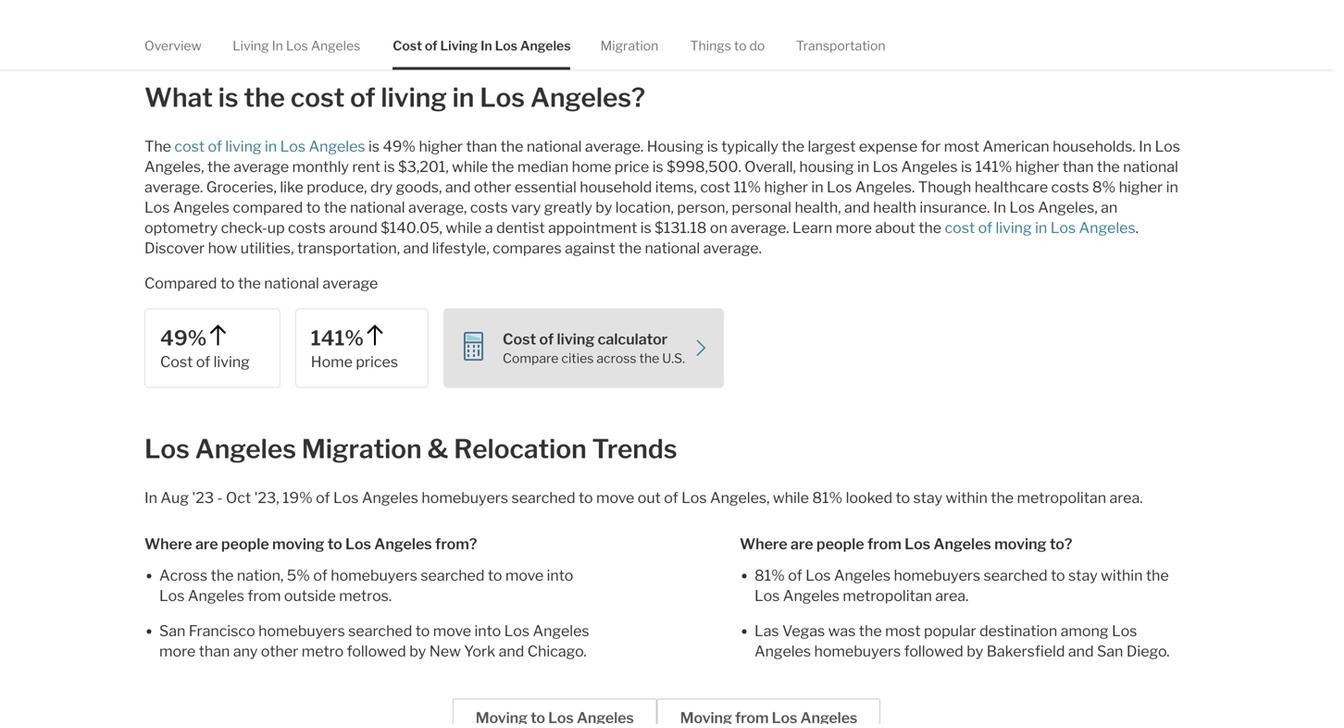 Task type: locate. For each thing, give the bounding box(es) containing it.
york
[[464, 643, 495, 661]]

0 vertical spatial migration
[[600, 38, 659, 54]]

1 vertical spatial than
[[1063, 158, 1094, 176]]

by left new at the bottom left of page
[[409, 643, 426, 661]]

0 horizontal spatial other
[[261, 643, 298, 661]]

by up appointment
[[596, 198, 612, 217]]

cost up compare
[[503, 330, 536, 348]]

.
[[1136, 219, 1139, 237], [584, 643, 587, 661], [1167, 643, 1170, 661]]

0 vertical spatial into
[[547, 567, 573, 585]]

living
[[233, 38, 269, 54], [440, 38, 478, 54]]

area. inside the 81 % of los angeles homebuyers searched to stay within the los angeles metropolitan area.
[[935, 588, 969, 606]]

discover
[[144, 239, 205, 257]]

homebuyers followed by bakersfield and san diego .
[[811, 643, 1170, 661]]

1 vertical spatial angeles,
[[1038, 198, 1098, 217]]

in up health,
[[811, 178, 824, 196]]

angeles left migration link
[[520, 38, 571, 54]]

angeles down los angeles migration & relocation trends in the bottom of the page
[[362, 489, 418, 507]]

1 horizontal spatial most
[[944, 137, 980, 155]]

1 horizontal spatial migration
[[600, 38, 659, 54]]

within inside the 81 % of los angeles homebuyers searched to stay within the los angeles metropolitan area.
[[1101, 567, 1143, 585]]

1 horizontal spatial average
[[322, 274, 378, 292]]

0 horizontal spatial people
[[221, 536, 269, 554]]

homebuyers inside the 81 % of los angeles homebuyers searched to stay within the los angeles metropolitan area.
[[894, 567, 981, 585]]

is down location,
[[640, 219, 652, 237]]

into up "chicago"
[[547, 567, 573, 585]]

higher
[[419, 137, 463, 155], [1015, 158, 1059, 176], [764, 178, 808, 196], [1119, 178, 1163, 196]]

angeles inside learn more about the cost of living in los angeles . discover how utilities, transportation, and lifestyle, compares against the national average.
[[1079, 219, 1136, 237]]

1 moving from the left
[[272, 536, 324, 554]]

than inside san francisco homebuyers searched to move into los angeles more than any other metro followed by new york and chicago .
[[199, 643, 230, 661]]

cost down 'insurance.'
[[945, 219, 975, 237]]

out
[[638, 489, 661, 507]]

% left looked
[[829, 489, 843, 507]]

in right 8%
[[1166, 178, 1178, 196]]

metropolitan down where are people from los angeles moving to?
[[843, 588, 932, 606]]

1 '23 from the left
[[192, 489, 214, 507]]

to right looked
[[896, 489, 910, 507]]

%
[[402, 137, 416, 155], [299, 489, 313, 507], [829, 489, 843, 507], [296, 567, 310, 585], [771, 567, 785, 585]]

in down healthcare
[[1035, 219, 1047, 237]]

. inside learn more about the cost of living in los angeles . discover how utilities, transportation, and lifestyle, compares against the national average.
[[1136, 219, 1139, 237]]

angeles up "chicago"
[[533, 623, 589, 641]]

angeles inside "cost of living in los angeles" link
[[520, 38, 571, 54]]

expense
[[859, 137, 918, 155]]

housing
[[647, 137, 704, 155]]

2 horizontal spatial move
[[596, 489, 634, 507]]

cost down $998,500.
[[700, 178, 730, 196]]

2 horizontal spatial cost
[[503, 330, 536, 348]]

where up las
[[740, 536, 787, 554]]

and right the york
[[499, 643, 524, 661]]

moving
[[272, 536, 324, 554], [994, 536, 1047, 554]]

0 vertical spatial san
[[159, 623, 186, 641]]

cost up the what is the cost of living in los angeles ?
[[393, 38, 422, 54]]

0 vertical spatial most
[[944, 137, 980, 155]]

% inside the 81 % of los angeles homebuyers searched to stay within the los angeles metropolitan area.
[[771, 567, 785, 585]]

0 horizontal spatial more
[[159, 643, 196, 661]]

1 followed from the left
[[347, 643, 406, 661]]

0 horizontal spatial than
[[199, 643, 230, 661]]

1 horizontal spatial from
[[867, 536, 902, 554]]

in
[[272, 38, 283, 54], [481, 38, 492, 54], [1139, 137, 1152, 155], [993, 198, 1006, 217], [144, 489, 157, 507]]

stay down to?
[[1068, 567, 1098, 585]]

are up the vegas
[[791, 536, 813, 554]]

of inside across the nation, 5 % of homebuyers searched to move into los angeles from outside metros.
[[313, 567, 328, 585]]

costs right 'up'
[[288, 219, 326, 237]]

0 vertical spatial than
[[466, 137, 497, 155]]

1 horizontal spatial san
[[1097, 643, 1123, 661]]

san down among
[[1097, 643, 1123, 661]]

on
[[710, 219, 728, 237]]

1 horizontal spatial move
[[505, 567, 544, 585]]

1 vertical spatial stay
[[1068, 567, 1098, 585]]

followed inside san francisco homebuyers searched to move into los angeles more than any other metro followed by new york and chicago .
[[347, 643, 406, 661]]

1 horizontal spatial into
[[547, 567, 573, 585]]

stay inside the 81 % of los angeles homebuyers searched to stay within the los angeles metropolitan area.
[[1068, 567, 1098, 585]]

compares
[[493, 239, 562, 257]]

more inside learn more about the cost of living in los angeles . discover how utilities, transportation, and lifestyle, compares against the national average.
[[836, 219, 872, 237]]

cost of living in los angeles link
[[393, 22, 571, 70]]

nation,
[[237, 567, 284, 585]]

1 horizontal spatial cost
[[393, 38, 422, 54]]

0 vertical spatial 141%
[[975, 158, 1012, 176]]

0 horizontal spatial from
[[248, 588, 281, 606]]

2 vertical spatial than
[[199, 643, 230, 661]]

los
[[286, 38, 308, 54], [495, 38, 518, 54], [480, 82, 525, 113], [280, 137, 306, 155], [1155, 137, 1180, 155], [873, 158, 898, 176], [827, 178, 852, 196], [144, 198, 170, 217], [1009, 198, 1035, 217], [1050, 219, 1076, 237], [144, 434, 190, 465], [333, 489, 359, 507], [682, 489, 707, 507], [345, 536, 371, 554], [905, 536, 930, 554], [806, 567, 831, 585], [159, 588, 185, 606], [754, 588, 780, 606], [504, 623, 530, 641], [1112, 623, 1137, 641]]

move inside san francisco homebuyers searched to move into los angeles more than any other metro followed by new york and chicago .
[[433, 623, 471, 641]]

to inside the 81 % of los angeles homebuyers searched to stay within the los angeles metropolitan area.
[[1051, 567, 1065, 585]]

homebuyers up metros.
[[331, 567, 417, 585]]

vary
[[511, 198, 541, 217]]

living inside cost of living calculator compare cities across the u.s.
[[557, 330, 595, 348]]

where up across
[[144, 536, 192, 554]]

0 horizontal spatial where
[[144, 536, 192, 554]]

2 moving from the left
[[994, 536, 1047, 554]]

$131.18
[[655, 219, 707, 237]]

cost inside cost of living calculator compare cities across the u.s.
[[503, 330, 536, 348]]

-
[[217, 489, 223, 507]]

average. inside learn more about the cost of living in los angeles . discover how utilities, transportation, and lifestyle, compares against the national average.
[[703, 239, 762, 257]]

more
[[836, 219, 872, 237], [159, 643, 196, 661]]

check-
[[221, 219, 267, 237]]

0 horizontal spatial angeles,
[[144, 158, 204, 176]]

0 horizontal spatial within
[[946, 489, 988, 507]]

living up the cities
[[557, 330, 595, 348]]

los inside learn more about the cost of living in los angeles . discover how utilities, transportation, and lifestyle, compares against the national average.
[[1050, 219, 1076, 237]]

0 horizontal spatial moving
[[272, 536, 324, 554]]

typically
[[721, 137, 778, 155]]

1 vertical spatial more
[[159, 643, 196, 661]]

within up where are people from los angeles moving to?
[[946, 489, 988, 507]]

by down popular
[[967, 643, 983, 661]]

% up the outside
[[296, 567, 310, 585]]

1 vertical spatial area.
[[935, 588, 969, 606]]

1 horizontal spatial 141%
[[975, 158, 1012, 176]]

groceries,
[[206, 178, 277, 196]]

to left out
[[579, 489, 593, 507]]

move left out
[[596, 489, 634, 507]]

angeles
[[311, 38, 360, 54], [520, 38, 571, 54], [530, 82, 631, 113], [309, 137, 365, 155], [901, 158, 958, 176], [173, 198, 230, 217], [1079, 219, 1136, 237], [195, 434, 296, 465], [362, 489, 418, 507], [710, 489, 767, 507], [374, 536, 432, 554], [934, 536, 991, 554], [834, 567, 891, 585], [188, 588, 244, 606], [783, 588, 840, 606], [533, 623, 589, 641], [754, 643, 811, 661]]

for
[[921, 137, 941, 155]]

1 vertical spatial cost
[[503, 330, 536, 348]]

2 vertical spatial move
[[433, 623, 471, 641]]

1 horizontal spatial living
[[440, 38, 478, 54]]

other right any
[[261, 643, 298, 661]]

into up the york
[[474, 623, 501, 641]]

to inside across the nation, 5 % of homebuyers searched to move into los angeles from outside metros.
[[488, 567, 502, 585]]

0 horizontal spatial living
[[233, 38, 269, 54]]

1 vertical spatial migration
[[302, 434, 422, 465]]

and inside learn more about the cost of living in los angeles . discover how utilities, transportation, and lifestyle, compares against the national average.
[[403, 239, 429, 257]]

1 vertical spatial 81
[[754, 567, 771, 585]]

0 vertical spatial other
[[474, 178, 511, 196]]

1 horizontal spatial where
[[740, 536, 787, 554]]

0 vertical spatial 81
[[812, 489, 829, 507]]

0 vertical spatial angeles,
[[144, 158, 204, 176]]

of up compare
[[539, 330, 554, 348]]

is
[[218, 82, 238, 113], [368, 137, 380, 155], [707, 137, 718, 155], [384, 158, 395, 176], [652, 158, 664, 176], [961, 158, 972, 176], [640, 219, 652, 237]]

followed right metro
[[347, 643, 406, 661]]

of right 19
[[316, 489, 330, 507]]

popular
[[924, 623, 976, 641]]

angeles down where are people from los angeles moving to?
[[834, 567, 891, 585]]

0 horizontal spatial cost
[[160, 353, 193, 371]]

do
[[749, 38, 765, 54]]

81 inside the 81 % of los angeles homebuyers searched to stay within the los angeles metropolitan area.
[[754, 567, 771, 585]]

dry
[[370, 178, 393, 196]]

where for 81
[[740, 536, 787, 554]]

relocation
[[454, 434, 587, 465]]

2 vertical spatial cost
[[160, 353, 193, 371]]

1 horizontal spatial '23
[[254, 489, 276, 507]]

living up the what is the cost of living in los angeles ?
[[440, 38, 478, 54]]

of up the vegas
[[788, 567, 802, 585]]

other up vary
[[474, 178, 511, 196]]

0 vertical spatial more
[[836, 219, 872, 237]]

cost
[[291, 82, 345, 113], [174, 137, 205, 155], [700, 178, 730, 196], [945, 219, 975, 237]]

of inside learn more about the cost of living in los angeles . discover how utilities, transportation, and lifestyle, compares against the national average.
[[978, 219, 992, 237]]

other inside san francisco homebuyers searched to move into los angeles more than any other metro followed by new york and chicago .
[[261, 643, 298, 661]]

angeles up the what is the cost of living in los angeles ?
[[311, 38, 360, 54]]

0 horizontal spatial into
[[474, 623, 501, 641]]

0 horizontal spatial .
[[584, 643, 587, 661]]

average. up optometry
[[144, 178, 203, 196]]

followed down las vegas was the most popular destination among
[[904, 643, 964, 661]]

to down how
[[220, 274, 235, 292]]

move up new at the bottom left of page
[[433, 623, 471, 641]]

where
[[144, 536, 192, 554], [740, 536, 787, 554]]

0 vertical spatial costs
[[1051, 178, 1089, 196]]

1 horizontal spatial area.
[[1110, 489, 1143, 507]]

to down produce,
[[306, 198, 321, 217]]

by inside san francisco homebuyers searched to move into los angeles more than any other metro followed by new york and chicago .
[[409, 643, 426, 661]]

cities
[[561, 351, 594, 367]]

searched inside san francisco homebuyers searched to move into los angeles more than any other metro followed by new york and chicago .
[[348, 623, 412, 641]]

things
[[690, 38, 731, 54]]

1 horizontal spatial people
[[816, 536, 864, 554]]

average inside housing is typically the largest expense for most american households. in los angeles, the average monthly rent is $3,201, while the median home price is  $998,500. overall, housing in los angeles is 141% higher than the national average. groceries, like produce, dry goods, and other essential household items, cost 11% higher in los angeles.  though healthcare costs 8% higher in los angeles compared to the national average, costs vary greatly by location, person, personal health, and  health insurance. in los angeles, an optometry check-up costs around $140.05, while a dentist appointment is $131.18 on average.
[[233, 158, 289, 176]]

people
[[221, 536, 269, 554], [816, 536, 864, 554]]

while left looked
[[773, 489, 809, 507]]

1 horizontal spatial than
[[466, 137, 497, 155]]

1 vertical spatial into
[[474, 623, 501, 641]]

1 horizontal spatial more
[[836, 219, 872, 237]]

average. up price
[[585, 137, 644, 155]]

0 horizontal spatial 141%
[[311, 326, 364, 351]]

cost
[[393, 38, 422, 54], [503, 330, 536, 348], [160, 353, 193, 371]]

is right price
[[652, 158, 664, 176]]

of down 'insurance.'
[[978, 219, 992, 237]]

angeles up optometry
[[173, 198, 230, 217]]

homebuyers
[[422, 489, 508, 507], [331, 567, 417, 585], [894, 567, 981, 585], [258, 623, 345, 641], [814, 643, 901, 661]]

0 horizontal spatial '23
[[192, 489, 214, 507]]

1 horizontal spatial are
[[791, 536, 813, 554]]

los inside living in los angeles link
[[286, 38, 308, 54]]

in inside learn more about the cost of living in los angeles . discover how utilities, transportation, and lifestyle, compares against the national average.
[[1035, 219, 1047, 237]]

costs up a in the left of the page
[[470, 198, 508, 217]]

141%
[[975, 158, 1012, 176], [311, 326, 364, 351]]

moving up 5
[[272, 536, 324, 554]]

0 horizontal spatial san
[[159, 623, 186, 641]]

0 horizontal spatial area.
[[935, 588, 969, 606]]

average. down personal
[[731, 219, 789, 237]]

cost of living calculator compare cities across the u.s.
[[503, 330, 685, 367]]

searched
[[512, 489, 575, 507], [421, 567, 485, 585], [984, 567, 1048, 585], [348, 623, 412, 641]]

0 horizontal spatial average
[[233, 158, 289, 176]]

searched down metros.
[[348, 623, 412, 641]]

1 vertical spatial within
[[1101, 567, 1143, 585]]

0 vertical spatial from
[[867, 536, 902, 554]]

of
[[425, 38, 437, 54], [350, 82, 375, 113], [208, 137, 222, 155], [978, 219, 992, 237], [539, 330, 554, 348], [196, 353, 210, 371], [316, 489, 330, 507], [664, 489, 678, 507], [313, 567, 328, 585], [788, 567, 802, 585]]

1 horizontal spatial moving
[[994, 536, 1047, 554]]

los inside san francisco homebuyers searched to move into los angeles more than any other metro followed by new york and chicago .
[[504, 623, 530, 641]]

in
[[452, 82, 474, 113], [265, 137, 277, 155], [857, 158, 869, 176], [811, 178, 824, 196], [1166, 178, 1178, 196], [1035, 219, 1047, 237]]

0 horizontal spatial are
[[195, 536, 218, 554]]

healthcare
[[975, 178, 1048, 196]]

than down francisco
[[199, 643, 230, 661]]

most left popular
[[885, 623, 921, 641]]

san left francisco
[[159, 623, 186, 641]]

'23
[[192, 489, 214, 507], [254, 489, 276, 507]]

0 horizontal spatial 81
[[754, 567, 771, 585]]

goods,
[[396, 178, 442, 196]]

most
[[944, 137, 980, 155], [885, 623, 921, 641]]

$3,201,
[[398, 158, 449, 176]]

cost inside housing is typically the largest expense for most american households. in los angeles, the average monthly rent is $3,201, while the median home price is  $998,500. overall, housing in los angeles is 141% higher than the national average. groceries, like produce, dry goods, and other essential household items, cost 11% higher in los angeles.  though healthcare costs 8% higher in los angeles compared to the national average, costs vary greatly by location, person, personal health, and  health insurance. in los angeles, an optometry check-up costs around $140.05, while a dentist appointment is $131.18 on average.
[[700, 178, 730, 196]]

angeles down an
[[1079, 219, 1136, 237]]

national inside learn more about the cost of living in los angeles . discover how utilities, transportation, and lifestyle, compares against the national average.
[[645, 239, 700, 257]]

costs left 8%
[[1051, 178, 1089, 196]]

national
[[527, 137, 582, 155], [1123, 158, 1178, 176], [350, 198, 405, 217], [645, 239, 700, 257], [264, 274, 319, 292]]

'23 left 19
[[254, 489, 276, 507]]

more down health,
[[836, 219, 872, 237]]

1 vertical spatial san
[[1097, 643, 1123, 661]]

cost down 49%
[[160, 353, 193, 371]]

0 horizontal spatial metropolitan
[[843, 588, 932, 606]]

homebuyers inside san francisco homebuyers searched to move into los angeles more than any other metro followed by new york and chicago .
[[258, 623, 345, 641]]

than
[[466, 137, 497, 155], [1063, 158, 1094, 176], [199, 643, 230, 661]]

1 horizontal spatial ,
[[767, 489, 770, 507]]

migration up ?
[[600, 38, 659, 54]]

from down looked
[[867, 536, 902, 554]]

0 horizontal spatial by
[[409, 643, 426, 661]]

0 vertical spatial cost
[[393, 38, 422, 54]]

an
[[1101, 198, 1118, 217]]

0 vertical spatial within
[[946, 489, 988, 507]]

cost for cost of living in los angeles
[[393, 38, 422, 54]]

vegas
[[782, 623, 825, 641]]

2 where from the left
[[740, 536, 787, 554]]

national down $131.18
[[645, 239, 700, 257]]

1 vertical spatial move
[[505, 567, 544, 585]]

in up groceries,
[[265, 137, 277, 155]]

metropolitan up to?
[[1017, 489, 1106, 507]]

19
[[282, 489, 299, 507]]

1 horizontal spatial stay
[[1068, 567, 1098, 585]]

and
[[445, 178, 471, 196], [844, 198, 870, 217], [403, 239, 429, 257], [499, 643, 524, 661], [1068, 643, 1094, 661]]

most right for
[[944, 137, 980, 155]]

11%
[[734, 178, 761, 196]]

homebuyers up metro
[[258, 623, 345, 641]]

from down nation,
[[248, 588, 281, 606]]

49
[[383, 137, 402, 155]]

person,
[[677, 198, 728, 217]]

higher up $3,201, at the left of page
[[419, 137, 463, 155]]

angeles down las
[[754, 643, 811, 661]]

angeles up francisco
[[188, 588, 244, 606]]

1 vertical spatial most
[[885, 623, 921, 641]]

0 horizontal spatial move
[[433, 623, 471, 641]]

from?
[[435, 536, 477, 554]]

stay up where are people from los angeles moving to?
[[913, 489, 943, 507]]

other inside housing is typically the largest expense for most american households. in los angeles, the average monthly rent is $3,201, while the median home price is  $998,500. overall, housing in los angeles is 141% higher than the national average. groceries, like produce, dry goods, and other essential household items, cost 11% higher in los angeles.  though healthcare costs 8% higher in los angeles compared to the national average, costs vary greatly by location, person, personal health, and  health insurance. in los angeles, an optometry check-up costs around $140.05, while a dentist appointment is $131.18 on average.
[[474, 178, 511, 196]]

1 people from the left
[[221, 536, 269, 554]]

1 horizontal spatial by
[[596, 198, 612, 217]]

in up angeles. at the top
[[857, 158, 869, 176]]

1 horizontal spatial 81
[[812, 489, 829, 507]]

2 horizontal spatial by
[[967, 643, 983, 661]]

homebuyers inside across the nation, 5 % of homebuyers searched to move into los angeles from outside metros.
[[331, 567, 417, 585]]

destination
[[980, 623, 1057, 641]]

chicago
[[527, 643, 584, 661]]

2 are from the left
[[791, 536, 813, 554]]

rent
[[352, 158, 381, 176]]

los inside "cost of living in los angeles" link
[[495, 38, 518, 54]]

people for moving
[[221, 536, 269, 554]]

2 followed from the left
[[904, 643, 964, 661]]

0 vertical spatial stay
[[913, 489, 943, 507]]

within up among
[[1101, 567, 1143, 585]]

0 vertical spatial area.
[[1110, 489, 1143, 507]]

more down francisco
[[159, 643, 196, 661]]

into inside across the nation, 5 % of homebuyers searched to move into los angeles from outside metros.
[[547, 567, 573, 585]]

living down healthcare
[[996, 219, 1032, 237]]

what
[[144, 82, 213, 113]]

2 people from the left
[[816, 536, 864, 554]]

1 where from the left
[[144, 536, 192, 554]]

141% up healthcare
[[975, 158, 1012, 176]]

lifestyle,
[[432, 239, 489, 257]]

2 vertical spatial costs
[[288, 219, 326, 237]]

searched inside the 81 % of los angeles homebuyers searched to stay within the los angeles metropolitan area.
[[984, 567, 1048, 585]]

while
[[452, 158, 488, 176], [446, 219, 482, 237], [773, 489, 809, 507]]

where for across the nation,
[[144, 536, 192, 554]]

. inside san francisco homebuyers searched to move into los angeles more than any other metro followed by new york and chicago .
[[584, 643, 587, 661]]

1 horizontal spatial other
[[474, 178, 511, 196]]

1 vertical spatial costs
[[470, 198, 508, 217]]

0 vertical spatial average
[[233, 158, 289, 176]]

1 horizontal spatial within
[[1101, 567, 1143, 585]]

within
[[946, 489, 988, 507], [1101, 567, 1143, 585]]

los inside across the nation, 5 % of homebuyers searched to move into los angeles from outside metros.
[[159, 588, 185, 606]]

los inside los angeles
[[1112, 623, 1137, 641]]

0 vertical spatial metropolitan
[[1017, 489, 1106, 507]]

national up median
[[527, 137, 582, 155]]

average up groceries,
[[233, 158, 289, 176]]

1 living from the left
[[233, 38, 269, 54]]

1 are from the left
[[195, 536, 218, 554]]

0 horizontal spatial migration
[[302, 434, 422, 465]]

0 horizontal spatial ,
[[276, 489, 279, 507]]

national down dry
[[350, 198, 405, 217]]

2 horizontal spatial .
[[1167, 643, 1170, 661]]

?
[[631, 82, 645, 113]]

angeles inside los angeles
[[754, 643, 811, 661]]

san inside san francisco homebuyers searched to move into los angeles more than any other metro followed by new york and chicago .
[[159, 623, 186, 641]]

1 horizontal spatial .
[[1136, 219, 1139, 237]]

1 horizontal spatial followed
[[904, 643, 964, 661]]

,
[[276, 489, 279, 507], [767, 489, 770, 507]]

angeles,
[[144, 158, 204, 176], [1038, 198, 1098, 217]]



Task type: vqa. For each thing, say whether or not it's contained in the screenshot.
are for 81
yes



Task type: describe. For each thing, give the bounding box(es) containing it.
to left do
[[734, 38, 747, 54]]

angeles.
[[855, 178, 915, 196]]

to up across the nation, 5 % of homebuyers searched to move into los angeles from outside metros.
[[327, 536, 342, 554]]

living up the cost of living in los angeles is 49 % higher than the national average.
[[381, 82, 447, 113]]

searched inside across the nation, 5 % of homebuyers searched to move into los angeles from outside metros.
[[421, 567, 485, 585]]

u.s.
[[662, 351, 685, 367]]

in aug '23 - oct '23 , 19 % of los angeles homebuyers searched to move out of los angeles , while 81 % looked to stay within the metropolitan area.
[[144, 489, 1143, 507]]

aug
[[161, 489, 189, 507]]

outside
[[284, 588, 336, 606]]

living in los angeles
[[233, 38, 360, 54]]

angeles up home
[[530, 82, 631, 113]]

a
[[485, 219, 493, 237]]

is up "though"
[[961, 158, 972, 176]]

0 vertical spatial while
[[452, 158, 488, 176]]

the inside the 81 % of los angeles homebuyers searched to stay within the los angeles metropolitan area.
[[1146, 567, 1169, 585]]

learn more about the cost of living in los angeles . discover how utilities, transportation, and lifestyle, compares against the national average.
[[144, 219, 1139, 257]]

is left the 49
[[368, 137, 380, 155]]

cost for cost of living calculator compare cities across the u.s.
[[503, 330, 536, 348]]

angeles left "from?"
[[374, 536, 432, 554]]

prices
[[356, 353, 398, 371]]

health
[[873, 198, 916, 217]]

by inside housing is typically the largest expense for most american households. in los angeles, the average monthly rent is $3,201, while the median home price is  $998,500. overall, housing in los angeles is 141% higher than the national average. groceries, like produce, dry goods, and other essential household items, cost 11% higher in los angeles.  though healthcare costs 8% higher in los angeles compared to the national average, costs vary greatly by location, person, personal health, and  health insurance. in los angeles, an optometry check-up costs around $140.05, while a dentist appointment is $131.18 on average.
[[596, 198, 612, 217]]

national down utilities,
[[264, 274, 319, 292]]

of right out
[[664, 489, 678, 507]]

largest
[[808, 137, 856, 155]]

looked
[[846, 489, 892, 507]]

transportation
[[796, 38, 886, 54]]

transportation,
[[297, 239, 400, 257]]

like
[[280, 178, 304, 196]]

141% inside housing is typically the largest expense for most american households. in los angeles, the average monthly rent is $3,201, while the median home price is  $998,500. overall, housing in los angeles is 141% higher than the national average. groceries, like produce, dry goods, and other essential household items, cost 11% higher in los angeles.  though healthcare costs 8% higher in los angeles compared to the national average, costs vary greatly by location, person, personal health, and  health insurance. in los angeles, an optometry check-up costs around $140.05, while a dentist appointment is $131.18 on average.
[[975, 158, 1012, 176]]

higher down american
[[1015, 158, 1059, 176]]

across
[[597, 351, 637, 367]]

among
[[1061, 623, 1109, 641]]

1 , from the left
[[276, 489, 279, 507]]

people for from
[[816, 536, 864, 554]]

diego
[[1127, 643, 1167, 661]]

than inside housing is typically the largest expense for most american households. in los angeles, the average monthly rent is $3,201, while the median home price is  $998,500. overall, housing in los angeles is 141% higher than the national average. groceries, like produce, dry goods, and other essential household items, cost 11% higher in los angeles.  though healthcare costs 8% higher in los angeles compared to the national average, costs vary greatly by location, person, personal health, and  health insurance. in los angeles, an optometry check-up costs around $140.05, while a dentist appointment is $131.18 on average.
[[1063, 158, 1094, 176]]

homebuyers down was
[[814, 643, 901, 661]]

greatly
[[544, 198, 592, 217]]

cost right the
[[174, 137, 205, 155]]

angeles up the vegas
[[783, 588, 840, 606]]

metros.
[[339, 588, 392, 606]]

home
[[311, 353, 353, 371]]

and inside san francisco homebuyers searched to move into los angeles more than any other metro followed by new york and chicago .
[[499, 643, 524, 661]]

the
[[144, 137, 171, 155]]

francisco
[[189, 623, 255, 641]]

living down "compared to the national average"
[[213, 353, 250, 371]]

price
[[615, 158, 649, 176]]

angeles right out
[[710, 489, 767, 507]]

&
[[427, 434, 448, 465]]

0 horizontal spatial most
[[885, 623, 921, 641]]

how
[[208, 239, 237, 257]]

the inside cost of living calculator compare cities across the u.s.
[[639, 351, 659, 367]]

and up average,
[[445, 178, 471, 196]]

1 horizontal spatial costs
[[470, 198, 508, 217]]

migration link
[[600, 22, 659, 70]]

though
[[918, 178, 971, 196]]

cost for cost of living
[[160, 353, 193, 371]]

american
[[983, 137, 1050, 155]]

angeles inside across the nation, 5 % of homebuyers searched to move into los angeles from outside metros.
[[188, 588, 244, 606]]

produce,
[[307, 178, 367, 196]]

of inside the 81 % of los angeles homebuyers searched to stay within the los angeles metropolitan area.
[[788, 567, 802, 585]]

living in los angeles link
[[233, 22, 360, 70]]

any
[[233, 643, 258, 661]]

$998,500.
[[667, 158, 741, 176]]

is right what
[[218, 82, 238, 113]]

81 % of los angeles homebuyers searched to stay within the los angeles metropolitan area.
[[754, 567, 1169, 606]]

2 horizontal spatial costs
[[1051, 178, 1089, 196]]

to?
[[1050, 536, 1072, 554]]

utilities,
[[240, 239, 294, 257]]

insurance.
[[920, 198, 990, 217]]

households.
[[1053, 137, 1136, 155]]

cost inside learn more about the cost of living in los angeles . discover how utilities, transportation, and lifestyle, compares against the national average.
[[945, 219, 975, 237]]

1 horizontal spatial angeles,
[[1038, 198, 1098, 217]]

0 horizontal spatial stay
[[913, 489, 943, 507]]

and down among
[[1068, 643, 1094, 661]]

of up the what is the cost of living in los angeles ?
[[425, 38, 437, 54]]

bakersfield
[[987, 643, 1065, 661]]

2 living from the left
[[440, 38, 478, 54]]

was
[[828, 623, 856, 641]]

essential
[[515, 178, 577, 196]]

metropolitan inside the 81 % of los angeles homebuyers searched to stay within the los angeles metropolitan area.
[[843, 588, 932, 606]]

2 , from the left
[[767, 489, 770, 507]]

to inside housing is typically the largest expense for most american households. in los angeles, the average monthly rent is $3,201, while the median home price is  $998,500. overall, housing in los angeles is 141% higher than the national average. groceries, like produce, dry goods, and other essential household items, cost 11% higher in los angeles.  though healthcare costs 8% higher in los angeles compared to the national average, costs vary greatly by location, person, personal health, and  health insurance. in los angeles, an optometry check-up costs around $140.05, while a dentist appointment is $131.18 on average.
[[306, 198, 321, 217]]

median
[[517, 158, 569, 176]]

more inside san francisco homebuyers searched to move into los angeles more than any other metro followed by new york and chicago .
[[159, 643, 196, 661]]

where are people moving to los angeles from?
[[144, 536, 477, 554]]

national down households.
[[1123, 158, 1178, 176]]

of up groceries,
[[208, 137, 222, 155]]

household
[[580, 178, 652, 196]]

oct
[[226, 489, 251, 507]]

1 vertical spatial 141%
[[311, 326, 364, 351]]

the inside across the nation, 5 % of homebuyers searched to move into los angeles from outside metros.
[[211, 567, 234, 585]]

location,
[[615, 198, 674, 217]]

is down the 49
[[384, 158, 395, 176]]

$140.05,
[[381, 219, 442, 237]]

0 horizontal spatial costs
[[288, 219, 326, 237]]

los angeles migration & relocation trends
[[144, 434, 677, 465]]

transportation link
[[796, 22, 886, 70]]

housing is typically the largest expense for most american households. in los angeles, the average monthly rent is $3,201, while the median home price is  $998,500. overall, housing in los angeles is 141% higher than the national average. groceries, like produce, dry goods, and other essential household items, cost 11% higher in los angeles.  though healthcare costs 8% higher in los angeles compared to the national average, costs vary greatly by location, person, personal health, and  health insurance. in los angeles, an optometry check-up costs around $140.05, while a dentist appointment is $131.18 on average.
[[144, 137, 1180, 237]]

housing
[[799, 158, 854, 176]]

las vegas was the most popular destination among
[[754, 623, 1112, 641]]

angeles up oct
[[195, 434, 296, 465]]

across the nation, 5 % of homebuyers searched to move into los angeles from outside metros.
[[159, 567, 573, 606]]

from inside across the nation, 5 % of homebuyers searched to move into los angeles from outside metros.
[[248, 588, 281, 606]]

49%
[[160, 326, 207, 351]]

overall,
[[745, 158, 796, 176]]

angeles inside san francisco homebuyers searched to move into los angeles more than any other metro followed by new york and chicago .
[[533, 623, 589, 641]]

what is the cost of living in los angeles ?
[[144, 82, 645, 113]]

homebuyers up "from?"
[[422, 489, 508, 507]]

% inside across the nation, 5 % of homebuyers searched to move into los angeles from outside metros.
[[296, 567, 310, 585]]

higher down overall,
[[764, 178, 808, 196]]

living up groceries,
[[225, 137, 262, 155]]

cost down living in los angeles link
[[291, 82, 345, 113]]

up
[[267, 219, 285, 237]]

is up $998,500.
[[707, 137, 718, 155]]

angeles up the 81 % of los angeles homebuyers searched to stay within the los angeles metropolitan area.
[[934, 536, 991, 554]]

to inside san francisco homebuyers searched to move into los angeles more than any other metro followed by new york and chicago .
[[415, 623, 430, 641]]

most inside housing is typically the largest expense for most american households. in los angeles, the average monthly rent is $3,201, while the median home price is  $998,500. overall, housing in los angeles is 141% higher than the national average. groceries, like produce, dry goods, and other essential household items, cost 11% higher in los angeles.  though healthcare costs 8% higher in los angeles compared to the national average, costs vary greatly by location, person, personal health, and  health insurance. in los angeles, an optometry check-up costs around $140.05, while a dentist appointment is $131.18 on average.
[[944, 137, 980, 155]]

0 vertical spatial move
[[596, 489, 634, 507]]

compared
[[144, 274, 217, 292]]

things to do link
[[690, 22, 765, 70]]

8%
[[1092, 178, 1116, 196]]

in down "cost of living in los angeles" link on the top of page
[[452, 82, 474, 113]]

monthly
[[292, 158, 349, 176]]

personal
[[732, 198, 792, 217]]

1 vertical spatial while
[[446, 219, 482, 237]]

angeles inside living in los angeles link
[[311, 38, 360, 54]]

1 vertical spatial average
[[322, 274, 378, 292]]

move inside across the nation, 5 % of homebuyers searched to move into los angeles from outside metros.
[[505, 567, 544, 585]]

angeles down for
[[901, 158, 958, 176]]

into inside san francisco homebuyers searched to move into los angeles more than any other metro followed by new york and chicago .
[[474, 623, 501, 641]]

metro
[[302, 643, 344, 661]]

of up the cost of living in los angeles is 49 % higher than the national average.
[[350, 82, 375, 113]]

home prices
[[311, 353, 398, 371]]

compared to the national average
[[144, 274, 378, 292]]

and down angeles. at the top
[[844, 198, 870, 217]]

living inside learn more about the cost of living in los angeles . discover how utilities, transportation, and lifestyle, compares against the national average.
[[996, 219, 1032, 237]]

% up $3,201, at the left of page
[[402, 137, 416, 155]]

of inside cost of living calculator compare cities across the u.s.
[[539, 330, 554, 348]]

are for 81
[[791, 536, 813, 554]]

las
[[754, 623, 779, 641]]

2 vertical spatial while
[[773, 489, 809, 507]]

dentist
[[496, 219, 545, 237]]

searched down relocation
[[512, 489, 575, 507]]

2 '23 from the left
[[254, 489, 276, 507]]

around
[[329, 219, 378, 237]]

things to do
[[690, 38, 765, 54]]

% up where are people moving to los angeles from?
[[299, 489, 313, 507]]

about
[[875, 219, 915, 237]]

overview
[[144, 38, 202, 54]]

of down 49%
[[196, 353, 210, 371]]

1 horizontal spatial metropolitan
[[1017, 489, 1106, 507]]

home
[[572, 158, 611, 176]]

5
[[287, 567, 296, 585]]

cost of living
[[160, 353, 250, 371]]

angeles up monthly
[[309, 137, 365, 155]]

are for across the nation,
[[195, 536, 218, 554]]

higher right 8%
[[1119, 178, 1163, 196]]

cost of living in los angeles
[[393, 38, 571, 54]]

across
[[159, 567, 208, 585]]

learn
[[793, 219, 832, 237]]

appointment
[[548, 219, 637, 237]]



